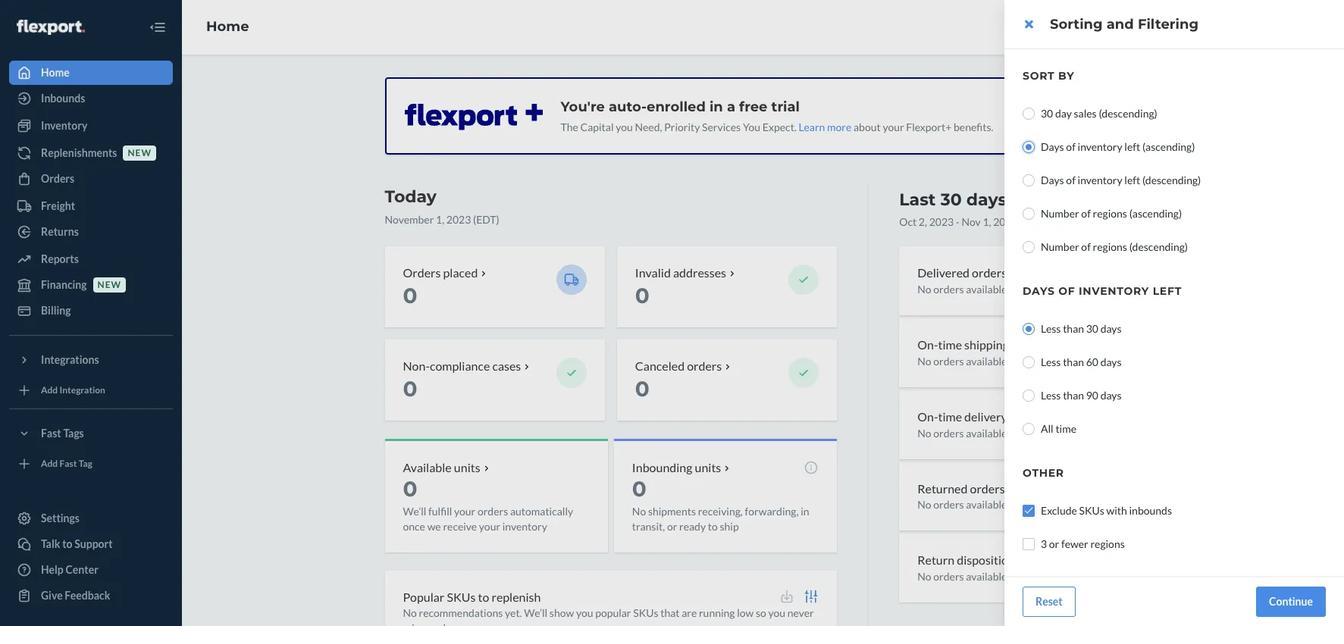 Task type: vqa. For each thing, say whether or not it's contained in the screenshot.
Apply Button
no



Task type: locate. For each thing, give the bounding box(es) containing it.
number up 'days of inventory left' on the top right of page
[[1041, 240, 1080, 253]]

exclude
[[1041, 504, 1078, 517]]

1 vertical spatial less
[[1041, 356, 1061, 369]]

of up number of regions (ascending)
[[1067, 174, 1076, 187]]

regions down number of regions (ascending)
[[1093, 240, 1128, 253]]

days of inventory left (descending)
[[1041, 174, 1202, 187]]

1 number from the top
[[1041, 207, 1080, 220]]

(ascending) up days of inventory left (descending)
[[1143, 140, 1196, 153]]

regions right fewer
[[1091, 538, 1125, 551]]

(descending) for number of regions (descending)
[[1130, 240, 1188, 253]]

30 left day in the top of the page
[[1041, 107, 1054, 120]]

day
[[1056, 107, 1072, 120]]

number up number of regions (descending) at the top
[[1041, 207, 1080, 220]]

1 days from the top
[[1041, 140, 1064, 153]]

inbounds
[[1130, 504, 1172, 517]]

left down number of regions (descending) at the top
[[1153, 284, 1182, 298]]

30 up 60 on the right bottom of page
[[1087, 322, 1099, 335]]

2 days from the top
[[1041, 174, 1064, 187]]

0 vertical spatial than
[[1063, 322, 1084, 335]]

1 vertical spatial number
[[1041, 240, 1080, 253]]

inventory
[[1078, 140, 1123, 153], [1078, 174, 1123, 187], [1079, 284, 1150, 298]]

number of regions (ascending)
[[1041, 207, 1182, 220]]

None checkbox
[[1023, 538, 1035, 551]]

(descending)
[[1099, 107, 1158, 120], [1143, 174, 1202, 187], [1130, 240, 1188, 253]]

(ascending)
[[1143, 140, 1196, 153], [1130, 207, 1182, 220]]

0 vertical spatial 30
[[1041, 107, 1054, 120]]

(descending) for 30 day sales (descending)
[[1099, 107, 1158, 120]]

number for number of regions (descending)
[[1041, 240, 1080, 253]]

2 less from the top
[[1041, 356, 1061, 369]]

left
[[1125, 140, 1141, 153], [1125, 174, 1141, 187], [1153, 284, 1182, 298]]

1 than from the top
[[1063, 322, 1084, 335]]

days right 60 on the right bottom of page
[[1101, 356, 1122, 369]]

regions for (ascending)
[[1093, 207, 1128, 220]]

all
[[1041, 422, 1054, 435]]

less than 60 days
[[1041, 356, 1122, 369]]

0 vertical spatial days
[[1041, 140, 1064, 153]]

days down 'days of inventory left' on the top right of page
[[1101, 322, 1122, 335]]

less left 60 on the right bottom of page
[[1041, 356, 1061, 369]]

left down days of inventory left (ascending) at the right of the page
[[1125, 174, 1141, 187]]

of up number of regions (descending) at the top
[[1082, 207, 1091, 220]]

left for days of inventory left (ascending)
[[1125, 140, 1141, 153]]

inventory down number of regions (descending) at the top
[[1079, 284, 1150, 298]]

of down day in the top of the page
[[1067, 140, 1076, 153]]

number
[[1041, 207, 1080, 220], [1041, 240, 1080, 253]]

3 or fewer regions
[[1041, 538, 1125, 551]]

less up all
[[1041, 389, 1061, 402]]

other
[[1023, 466, 1065, 480]]

2 vertical spatial left
[[1153, 284, 1182, 298]]

number of regions (descending)
[[1041, 240, 1188, 253]]

0 vertical spatial less
[[1041, 322, 1061, 335]]

less than 30 days
[[1041, 322, 1122, 335]]

than for 30
[[1063, 322, 1084, 335]]

sort by
[[1023, 69, 1075, 83]]

regions up number of regions (descending) at the top
[[1093, 207, 1128, 220]]

None radio
[[1023, 108, 1035, 120], [1023, 241, 1035, 253], [1023, 323, 1035, 335], [1023, 356, 1035, 369], [1023, 390, 1035, 402], [1023, 423, 1035, 435], [1023, 108, 1035, 120], [1023, 241, 1035, 253], [1023, 323, 1035, 335], [1023, 356, 1035, 369], [1023, 390, 1035, 402], [1023, 423, 1035, 435]]

1 vertical spatial than
[[1063, 356, 1084, 369]]

less for less than 60 days
[[1041, 356, 1061, 369]]

all time
[[1041, 422, 1077, 435]]

than for 90
[[1063, 389, 1084, 402]]

inventory down 30 day sales (descending)
[[1078, 140, 1123, 153]]

regions for (descending)
[[1093, 240, 1128, 253]]

sorting and filtering
[[1050, 16, 1199, 33]]

0 vertical spatial number
[[1041, 207, 1080, 220]]

1 vertical spatial left
[[1125, 174, 1141, 187]]

1 vertical spatial inventory
[[1078, 174, 1123, 187]]

of for days of inventory left (ascending)
[[1067, 140, 1076, 153]]

exclude skus with inbounds
[[1041, 504, 1172, 517]]

0 vertical spatial regions
[[1093, 207, 1128, 220]]

sorting
[[1050, 16, 1103, 33]]

3 than from the top
[[1063, 389, 1084, 402]]

than for 60
[[1063, 356, 1084, 369]]

None radio
[[1023, 141, 1035, 153], [1023, 174, 1035, 187], [1023, 208, 1035, 220], [1023, 141, 1035, 153], [1023, 174, 1035, 187], [1023, 208, 1035, 220]]

and
[[1107, 16, 1134, 33]]

1 vertical spatial days
[[1041, 174, 1064, 187]]

1 less from the top
[[1041, 322, 1061, 335]]

30 day sales (descending)
[[1041, 107, 1158, 120]]

(descending) down days of inventory left (ascending) at the right of the page
[[1143, 174, 1202, 187]]

days of inventory left
[[1023, 284, 1182, 298]]

inventory up number of regions (ascending)
[[1078, 174, 1123, 187]]

less for less than 90 days
[[1041, 389, 1061, 402]]

than up less than 60 days
[[1063, 322, 1084, 335]]

3 less from the top
[[1041, 389, 1061, 402]]

or
[[1049, 538, 1060, 551]]

30
[[1041, 107, 1054, 120], [1087, 322, 1099, 335]]

days right 90
[[1101, 389, 1122, 402]]

of down number of regions (ascending)
[[1082, 240, 1091, 253]]

sales
[[1074, 107, 1097, 120]]

less up less than 60 days
[[1041, 322, 1061, 335]]

2 than from the top
[[1063, 356, 1084, 369]]

0 vertical spatial inventory
[[1078, 140, 1123, 153]]

continue button
[[1257, 587, 1326, 617]]

skus
[[1080, 504, 1105, 517]]

1 horizontal spatial 30
[[1087, 322, 1099, 335]]

(ascending) down days of inventory left (descending)
[[1130, 207, 1182, 220]]

of for days of inventory left
[[1059, 284, 1076, 298]]

less for less than 30 days
[[1041, 322, 1061, 335]]

fewer
[[1062, 538, 1089, 551]]

of up the "less than 30 days"
[[1059, 284, 1076, 298]]

of
[[1067, 140, 1076, 153], [1067, 174, 1076, 187], [1082, 207, 1091, 220], [1082, 240, 1091, 253], [1059, 284, 1076, 298]]

days for less than 60 days
[[1101, 356, 1122, 369]]

1 vertical spatial (descending)
[[1143, 174, 1202, 187]]

2 number from the top
[[1041, 240, 1080, 253]]

than left 60 on the right bottom of page
[[1063, 356, 1084, 369]]

left up days of inventory left (descending)
[[1125, 140, 1141, 153]]

days
[[1041, 140, 1064, 153], [1041, 174, 1064, 187]]

2 vertical spatial (descending)
[[1130, 240, 1188, 253]]

reset button
[[1023, 587, 1076, 617]]

2 vertical spatial less
[[1041, 389, 1061, 402]]

(descending) down number of regions (ascending)
[[1130, 240, 1188, 253]]

1 vertical spatial regions
[[1093, 240, 1128, 253]]

2 vertical spatial than
[[1063, 389, 1084, 402]]

less
[[1041, 322, 1061, 335], [1041, 356, 1061, 369], [1041, 389, 1061, 402]]

2 vertical spatial inventory
[[1079, 284, 1150, 298]]

90
[[1087, 389, 1099, 402]]

(descending) up days of inventory left (ascending) at the right of the page
[[1099, 107, 1158, 120]]

None checkbox
[[1023, 505, 1035, 517]]

than
[[1063, 322, 1084, 335], [1063, 356, 1084, 369], [1063, 389, 1084, 402]]

sort
[[1023, 69, 1055, 83]]

0 vertical spatial left
[[1125, 140, 1141, 153]]

days for days of inventory left (ascending)
[[1041, 140, 1064, 153]]

days
[[1023, 284, 1055, 298], [1101, 322, 1122, 335], [1101, 356, 1122, 369], [1101, 389, 1122, 402]]

inventory for days of inventory left
[[1079, 284, 1150, 298]]

0 vertical spatial (descending)
[[1099, 107, 1158, 120]]

than left 90
[[1063, 389, 1084, 402]]

regions
[[1093, 207, 1128, 220], [1093, 240, 1128, 253], [1091, 538, 1125, 551]]



Task type: describe. For each thing, give the bounding box(es) containing it.
1 vertical spatial 30
[[1087, 322, 1099, 335]]

number for number of regions (ascending)
[[1041, 207, 1080, 220]]

with
[[1107, 504, 1128, 517]]

of for days of inventory left (descending)
[[1067, 174, 1076, 187]]

inventory for days of inventory left (ascending)
[[1078, 140, 1123, 153]]

filtering
[[1138, 16, 1199, 33]]

by
[[1059, 69, 1075, 83]]

days for less than 90 days
[[1101, 389, 1122, 402]]

reset
[[1036, 595, 1063, 608]]

continue
[[1270, 595, 1313, 608]]

3
[[1041, 538, 1047, 551]]

days up the "less than 30 days"
[[1023, 284, 1055, 298]]

of for number of regions (descending)
[[1082, 240, 1091, 253]]

close image
[[1025, 18, 1033, 30]]

0 horizontal spatial 30
[[1041, 107, 1054, 120]]

of for number of regions (ascending)
[[1082, 207, 1091, 220]]

time
[[1056, 422, 1077, 435]]

left for days of inventory left (descending)
[[1125, 174, 1141, 187]]

days for days of inventory left (descending)
[[1041, 174, 1064, 187]]

1 vertical spatial (ascending)
[[1130, 207, 1182, 220]]

days for less than 30 days
[[1101, 322, 1122, 335]]

inventory for days of inventory left (descending)
[[1078, 174, 1123, 187]]

days of inventory left (ascending)
[[1041, 140, 1196, 153]]

60
[[1087, 356, 1099, 369]]

0 vertical spatial (ascending)
[[1143, 140, 1196, 153]]

left for days of inventory left
[[1153, 284, 1182, 298]]

less than 90 days
[[1041, 389, 1122, 402]]

2 vertical spatial regions
[[1091, 538, 1125, 551]]



